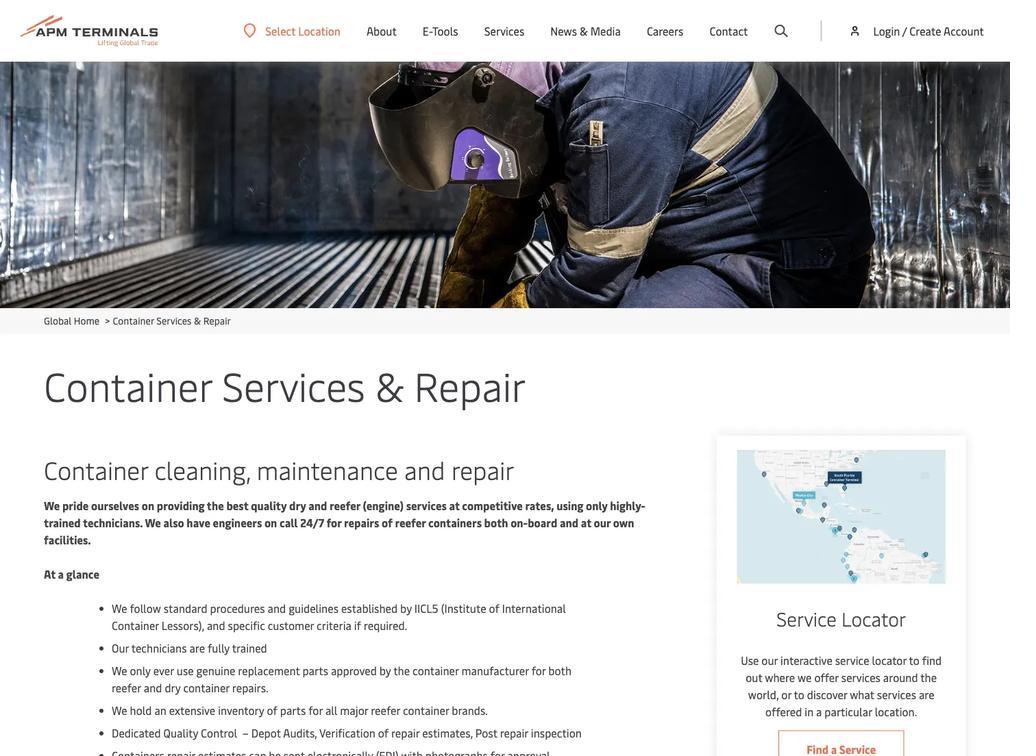 Task type: vqa. For each thing, say whether or not it's contained in the screenshot.
The Careers
yes



Task type: locate. For each thing, give the bounding box(es) containing it.
1 vertical spatial both
[[549, 664, 572, 679]]

dedicated quality control  – depot audits, verification of repair estimates, post repair inspection
[[112, 726, 582, 741]]

container up 'brands.'
[[413, 664, 459, 679]]

0 vertical spatial only
[[586, 499, 608, 513]]

by left iicl5
[[400, 601, 412, 616]]

for
[[327, 516, 342, 531], [532, 664, 546, 679], [309, 704, 323, 718]]

our
[[112, 641, 129, 656]]

we down our
[[112, 664, 127, 679]]

create
[[910, 23, 941, 38]]

and inside we only ever use genuine replacement parts approved by the container manufacturer for both reefer and dry container repairs.
[[144, 681, 162, 696]]

1 vertical spatial on
[[265, 516, 277, 531]]

to left "find"
[[909, 653, 920, 668]]

1 vertical spatial services
[[156, 314, 192, 327]]

container services & repair
[[44, 358, 526, 412]]

our technicians are fully trained
[[112, 641, 270, 656]]

a
[[58, 567, 64, 582], [816, 705, 822, 719]]

services up what at the bottom
[[842, 670, 881, 685]]

and down using
[[560, 516, 579, 531]]

services up containers
[[406, 499, 447, 513]]

have
[[187, 516, 210, 531]]

depot
[[251, 726, 281, 741]]

on down quality at the left of the page
[[265, 516, 277, 531]]

competitive
[[462, 499, 523, 513]]

by inside we only ever use genuine replacement parts approved by the container manufacturer for both reefer and dry container repairs.
[[380, 664, 391, 679]]

0 vertical spatial to
[[909, 653, 920, 668]]

locator
[[872, 653, 907, 668]]

0 horizontal spatial services
[[156, 314, 192, 327]]

0 vertical spatial trained
[[44, 516, 81, 531]]

0 horizontal spatial to
[[794, 687, 805, 702]]

1 horizontal spatial are
[[919, 687, 935, 702]]

1 vertical spatial for
[[532, 664, 546, 679]]

reefer down (engine) at the left of the page
[[395, 516, 426, 531]]

parts for approved
[[303, 664, 328, 679]]

and up containers
[[404, 453, 445, 487]]

cleaning,
[[154, 453, 250, 487]]

we for follow
[[112, 601, 127, 616]]

login / create account
[[874, 23, 984, 38]]

media
[[591, 23, 621, 38]]

we inside we only ever use genuine replacement parts approved by the container manufacturer for both reefer and dry container repairs.
[[112, 664, 127, 679]]

0 vertical spatial on
[[142, 499, 154, 513]]

for right 24/7
[[327, 516, 342, 531]]

we for only
[[112, 664, 127, 679]]

and up 24/7
[[309, 499, 327, 513]]

a right in
[[816, 705, 822, 719]]

both down competitive
[[484, 516, 508, 531]]

0 horizontal spatial are
[[189, 641, 205, 656]]

on-
[[511, 516, 528, 531]]

manufacturer
[[462, 664, 529, 679]]

only left ever
[[130, 664, 151, 679]]

parts
[[303, 664, 328, 679], [280, 704, 306, 718]]

2 horizontal spatial the
[[921, 670, 937, 685]]

maintenance
[[257, 453, 398, 487]]

contact button
[[710, 0, 748, 62]]

container up estimates,
[[403, 704, 449, 718]]

0 horizontal spatial repair
[[203, 314, 231, 327]]

both up inspection
[[549, 664, 572, 679]]

1 vertical spatial a
[[816, 705, 822, 719]]

about
[[367, 23, 397, 38]]

1 horizontal spatial for
[[327, 516, 342, 531]]

find services offered by apm terminals globally image
[[737, 450, 946, 584]]

1 vertical spatial our
[[762, 653, 778, 668]]

e-
[[423, 23, 433, 38]]

reefer right major
[[371, 704, 400, 718]]

0 vertical spatial our
[[594, 516, 611, 531]]

1 horizontal spatial only
[[586, 499, 608, 513]]

fully
[[208, 641, 230, 656]]

a inside use our interactive service locator to find out where we offer services around the world, or to discover what services are offered in a particular location.
[[816, 705, 822, 719]]

trained down specific
[[232, 641, 267, 656]]

rates,
[[525, 499, 554, 513]]

procedures
[[210, 601, 265, 616]]

iicl5
[[415, 601, 439, 616]]

if
[[354, 619, 361, 633]]

1 vertical spatial at
[[581, 516, 592, 531]]

we left follow
[[112, 601, 127, 616]]

container down genuine
[[183, 681, 230, 696]]

where
[[765, 670, 795, 685]]

audits,
[[283, 726, 317, 741]]

we left pride at the bottom left
[[44, 499, 60, 513]]

1 horizontal spatial to
[[909, 653, 920, 668]]

repair left estimates,
[[391, 726, 420, 741]]

2 vertical spatial for
[[309, 704, 323, 718]]

e-tools button
[[423, 0, 458, 62]]

on left providing
[[142, 499, 154, 513]]

are down "find"
[[919, 687, 935, 702]]

services button
[[484, 0, 525, 62]]

0 horizontal spatial trained
[[44, 516, 81, 531]]

and up the fully
[[207, 619, 225, 633]]

to right or in the bottom of the page
[[794, 687, 805, 702]]

interactive
[[781, 653, 833, 668]]

container repair maintenance image
[[0, 62, 1010, 308]]

we follow standard procedures and guidelines established by iicl5 (institute of international container lessors), and specific customer criteria if required.
[[112, 601, 566, 633]]

particular
[[825, 705, 872, 719]]

2 vertical spatial &
[[375, 358, 404, 412]]

1 horizontal spatial the
[[394, 664, 410, 679]]

1 horizontal spatial by
[[400, 601, 412, 616]]

1 vertical spatial container
[[183, 681, 230, 696]]

parts up audits, at the bottom of page
[[280, 704, 306, 718]]

&
[[580, 23, 588, 38], [194, 314, 201, 327], [375, 358, 404, 412]]

are
[[189, 641, 205, 656], [919, 687, 935, 702]]

reefer up "hold"
[[112, 681, 141, 696]]

0 vertical spatial &
[[580, 23, 588, 38]]

our right use
[[762, 653, 778, 668]]

we for hold
[[112, 704, 127, 718]]

container inside "we follow standard procedures and guidelines established by iicl5 (institute of international container lessors), and specific customer criteria if required."
[[112, 619, 159, 633]]

0 vertical spatial dry
[[289, 499, 306, 513]]

1 vertical spatial are
[[919, 687, 935, 702]]

0 vertical spatial both
[[484, 516, 508, 531]]

of right (institute at the left bottom
[[489, 601, 500, 616]]

0 vertical spatial are
[[189, 641, 205, 656]]

2 horizontal spatial for
[[532, 664, 546, 679]]

1 horizontal spatial at
[[581, 516, 592, 531]]

reefer
[[330, 499, 360, 513], [395, 516, 426, 531], [112, 681, 141, 696], [371, 704, 400, 718]]

the inside use our interactive service locator to find out where we offer services around the world, or to discover what services are offered in a particular location.
[[921, 670, 937, 685]]

1 horizontal spatial both
[[549, 664, 572, 679]]

call
[[280, 516, 298, 531]]

container right >
[[113, 314, 154, 327]]

0 horizontal spatial for
[[309, 704, 323, 718]]

0 horizontal spatial &
[[194, 314, 201, 327]]

for left all
[[309, 704, 323, 718]]

trained inside we pride ourselves on providing the best quality dry and reefer (engine) services at competitive rates, using only highly- trained technicians. we also have engineers on call 24/7 for repairs of reefer containers both on-board and at our own facilities.
[[44, 516, 81, 531]]

at
[[449, 499, 460, 513], [581, 516, 592, 531]]

at down using
[[581, 516, 592, 531]]

0 vertical spatial by
[[400, 601, 412, 616]]

use our interactive service locator to find out where we offer services around the world, or to discover what services are offered in a particular location.
[[741, 653, 942, 719]]

the right approved
[[394, 664, 410, 679]]

services up location.
[[877, 687, 916, 702]]

using
[[557, 499, 584, 513]]

only right using
[[586, 499, 608, 513]]

1 horizontal spatial trained
[[232, 641, 267, 656]]

parts inside we only ever use genuine replacement parts approved by the container manufacturer for both reefer and dry container repairs.
[[303, 664, 328, 679]]

post
[[476, 726, 497, 741]]

1 vertical spatial services
[[842, 670, 881, 685]]

1 vertical spatial dry
[[165, 681, 181, 696]]

0 horizontal spatial by
[[380, 664, 391, 679]]

trained up facilities.
[[44, 516, 81, 531]]

only
[[586, 499, 608, 513], [130, 664, 151, 679]]

0 horizontal spatial our
[[594, 516, 611, 531]]

by right approved
[[380, 664, 391, 679]]

dry up call
[[289, 499, 306, 513]]

1 horizontal spatial dry
[[289, 499, 306, 513]]

0 horizontal spatial dry
[[165, 681, 181, 696]]

1 vertical spatial trained
[[232, 641, 267, 656]]

a right the at
[[58, 567, 64, 582]]

repair
[[451, 453, 515, 487], [391, 726, 420, 741], [500, 726, 528, 741]]

0 horizontal spatial on
[[142, 499, 154, 513]]

to
[[909, 653, 920, 668], [794, 687, 805, 702]]

1 vertical spatial only
[[130, 664, 151, 679]]

replacement
[[238, 664, 300, 679]]

on
[[142, 499, 154, 513], [265, 516, 277, 531]]

2 vertical spatial services
[[877, 687, 916, 702]]

we left "hold"
[[112, 704, 127, 718]]

our
[[594, 516, 611, 531], [762, 653, 778, 668]]

find
[[922, 653, 942, 668]]

1 vertical spatial &
[[194, 314, 201, 327]]

of down (engine) at the left of the page
[[382, 516, 393, 531]]

use
[[741, 653, 759, 668]]

0 horizontal spatial both
[[484, 516, 508, 531]]

1 horizontal spatial services
[[222, 358, 365, 412]]

extensive
[[169, 704, 215, 718]]

global home > container services & repair
[[44, 314, 231, 327]]

at up containers
[[449, 499, 460, 513]]

around
[[883, 670, 918, 685]]

and
[[404, 453, 445, 487], [309, 499, 327, 513], [560, 516, 579, 531], [268, 601, 286, 616], [207, 619, 225, 633], [144, 681, 162, 696]]

specific
[[228, 619, 265, 633]]

our inside we pride ourselves on providing the best quality dry and reefer (engine) services at competitive rates, using only highly- trained technicians. we also have engineers on call 24/7 for repairs of reefer containers both on-board and at our own facilities.
[[594, 516, 611, 531]]

0 vertical spatial services
[[406, 499, 447, 513]]

we inside "we follow standard procedures and guidelines established by iicl5 (institute of international container lessors), and specific customer criteria if required."
[[112, 601, 127, 616]]

we pride ourselves on providing the best quality dry and reefer (engine) services at competitive rates, using only highly- trained technicians. we also have engineers on call 24/7 for repairs of reefer containers both on-board and at our own facilities.
[[44, 499, 646, 548]]

1 horizontal spatial repair
[[414, 358, 526, 412]]

the down "find"
[[921, 670, 937, 685]]

login / create account link
[[848, 0, 984, 62]]

2 horizontal spatial services
[[484, 23, 525, 38]]

0 vertical spatial parts
[[303, 664, 328, 679]]

container down follow
[[112, 619, 159, 633]]

hold
[[130, 704, 152, 718]]

in
[[805, 705, 814, 719]]

0 vertical spatial services
[[484, 23, 525, 38]]

of up the depot
[[267, 704, 277, 718]]

container down global home > container services & repair in the left top of the page
[[44, 358, 212, 412]]

for right manufacturer at the bottom
[[532, 664, 546, 679]]

dry down ever
[[165, 681, 181, 696]]

0 vertical spatial a
[[58, 567, 64, 582]]

are left the fully
[[189, 641, 205, 656]]

1 vertical spatial parts
[[280, 704, 306, 718]]

1 horizontal spatial our
[[762, 653, 778, 668]]

repair right post
[[500, 726, 528, 741]]

our left own
[[594, 516, 611, 531]]

careers button
[[647, 0, 684, 62]]

0 vertical spatial for
[[327, 516, 342, 531]]

an
[[154, 704, 166, 718]]

both inside we pride ourselves on providing the best quality dry and reefer (engine) services at competitive rates, using only highly- trained technicians. we also have engineers on call 24/7 for repairs of reefer containers both on-board and at our own facilities.
[[484, 516, 508, 531]]

container cleaning, maintenance and repair
[[44, 453, 515, 487]]

reefer up repairs
[[330, 499, 360, 513]]

our inside use our interactive service locator to find out where we offer services around the world, or to discover what services are offered in a particular location.
[[762, 653, 778, 668]]

world,
[[748, 687, 779, 702]]

2 horizontal spatial &
[[580, 23, 588, 38]]

the left best
[[207, 499, 224, 513]]

1 vertical spatial by
[[380, 664, 391, 679]]

0 horizontal spatial the
[[207, 499, 224, 513]]

container
[[113, 314, 154, 327], [44, 358, 212, 412], [44, 453, 148, 487], [112, 619, 159, 633]]

–
[[243, 726, 249, 741]]

parts left approved
[[303, 664, 328, 679]]

criteria
[[317, 619, 352, 633]]

0 vertical spatial at
[[449, 499, 460, 513]]

we
[[44, 499, 60, 513], [145, 516, 161, 531], [112, 601, 127, 616], [112, 664, 127, 679], [112, 704, 127, 718]]

required.
[[364, 619, 407, 633]]

select
[[265, 23, 296, 38]]

service
[[835, 653, 870, 668]]

0 horizontal spatial only
[[130, 664, 151, 679]]

and down ever
[[144, 681, 162, 696]]

1 horizontal spatial a
[[816, 705, 822, 719]]

news
[[551, 23, 577, 38]]



Task type: describe. For each thing, give the bounding box(es) containing it.
board
[[528, 516, 557, 531]]

for inside we pride ourselves on providing the best quality dry and reefer (engine) services at competitive rates, using only highly- trained technicians. we also have engineers on call 24/7 for repairs of reefer containers both on-board and at our own facilities.
[[327, 516, 342, 531]]

the inside we only ever use genuine replacement parts approved by the container manufacturer for both reefer and dry container repairs.
[[394, 664, 410, 679]]

quality
[[164, 726, 198, 741]]

dry inside we only ever use genuine replacement parts approved by the container manufacturer for both reefer and dry container repairs.
[[165, 681, 181, 696]]

also
[[163, 516, 184, 531]]

0 horizontal spatial at
[[449, 499, 460, 513]]

at a glance
[[44, 567, 99, 582]]

at
[[44, 567, 56, 582]]

estimates,
[[422, 726, 473, 741]]

out
[[746, 670, 763, 685]]

0 horizontal spatial a
[[58, 567, 64, 582]]

service locator
[[777, 606, 906, 632]]

we only ever use genuine replacement parts approved by the container manufacturer for both reefer and dry container repairs.
[[112, 664, 572, 696]]

select location
[[265, 23, 341, 38]]

1 horizontal spatial on
[[265, 516, 277, 531]]

for inside we only ever use genuine replacement parts approved by the container manufacturer for both reefer and dry container repairs.
[[532, 664, 546, 679]]

inspection
[[531, 726, 582, 741]]

services inside we pride ourselves on providing the best quality dry and reefer (engine) services at competitive rates, using only highly- trained technicians. we also have engineers on call 24/7 for repairs of reefer containers both on-board and at our own facilities.
[[406, 499, 447, 513]]

select location button
[[244, 23, 341, 38]]

reefer inside we only ever use genuine replacement parts approved by the container manufacturer for both reefer and dry container repairs.
[[112, 681, 141, 696]]

major
[[340, 704, 368, 718]]

by inside "we follow standard procedures and guidelines established by iicl5 (institute of international container lessors), and specific customer criteria if required."
[[400, 601, 412, 616]]

we hold an extensive inventory of parts for all major reefer container brands.
[[112, 704, 488, 718]]

customer
[[268, 619, 314, 633]]

facilities.
[[44, 533, 91, 548]]

about button
[[367, 0, 397, 62]]

all
[[325, 704, 337, 718]]

approved
[[331, 664, 377, 679]]

own
[[613, 516, 634, 531]]

24/7
[[300, 516, 324, 531]]

we for pride
[[44, 499, 60, 513]]

/
[[903, 23, 907, 38]]

global
[[44, 314, 72, 327]]

lessors),
[[162, 619, 204, 633]]

1 vertical spatial repair
[[414, 358, 526, 412]]

of inside we pride ourselves on providing the best quality dry and reefer (engine) services at competitive rates, using only highly- trained technicians. we also have engineers on call 24/7 for repairs of reefer containers both on-board and at our own facilities.
[[382, 516, 393, 531]]

providing
[[157, 499, 205, 513]]

login
[[874, 23, 900, 38]]

>
[[105, 314, 110, 327]]

guidelines
[[289, 601, 339, 616]]

container up ourselves
[[44, 453, 148, 487]]

& inside news & media dropdown button
[[580, 23, 588, 38]]

we left also
[[145, 516, 161, 531]]

highly-
[[610, 499, 646, 513]]

1 horizontal spatial &
[[375, 358, 404, 412]]

only inside we pride ourselves on providing the best quality dry and reefer (engine) services at competitive rates, using only highly- trained technicians. we also have engineers on call 24/7 for repairs of reefer containers both on-board and at our own facilities.
[[586, 499, 608, 513]]

the inside we pride ourselves on providing the best quality dry and reefer (engine) services at competitive rates, using only highly- trained technicians. we also have engineers on call 24/7 for repairs of reefer containers both on-board and at our own facilities.
[[207, 499, 224, 513]]

location.
[[875, 705, 917, 719]]

home
[[74, 314, 99, 327]]

ourselves
[[91, 499, 139, 513]]

parts for for
[[280, 704, 306, 718]]

of inside "we follow standard procedures and guidelines established by iicl5 (institute of international container lessors), and specific customer criteria if required."
[[489, 601, 500, 616]]

2 vertical spatial services
[[222, 358, 365, 412]]

what
[[850, 687, 875, 702]]

ever
[[153, 664, 174, 679]]

only inside we only ever use genuine replacement parts approved by the container manufacturer for both reefer and dry container repairs.
[[130, 664, 151, 679]]

(engine)
[[363, 499, 404, 513]]

dedicated
[[112, 726, 161, 741]]

are inside use our interactive service locator to find out where we offer services around the world, or to discover what services are offered in a particular location.
[[919, 687, 935, 702]]

dry inside we pride ourselves on providing the best quality dry and reefer (engine) services at competitive rates, using only highly- trained technicians. we also have engineers on call 24/7 for repairs of reefer containers both on-board and at our own facilities.
[[289, 499, 306, 513]]

we
[[798, 670, 812, 685]]

brands.
[[452, 704, 488, 718]]

2 vertical spatial container
[[403, 704, 449, 718]]

inventory
[[218, 704, 264, 718]]

(institute
[[441, 601, 486, 616]]

and up customer
[[268, 601, 286, 616]]

verification
[[319, 726, 375, 741]]

repairs.
[[232, 681, 268, 696]]

pride
[[62, 499, 89, 513]]

service
[[777, 606, 837, 632]]

glance
[[66, 567, 99, 582]]

both inside we only ever use genuine replacement parts approved by the container manufacturer for both reefer and dry container repairs.
[[549, 664, 572, 679]]

genuine
[[196, 664, 235, 679]]

offer
[[815, 670, 839, 685]]

established
[[341, 601, 398, 616]]

careers
[[647, 23, 684, 38]]

best
[[226, 499, 248, 513]]

use
[[177, 664, 194, 679]]

location
[[298, 23, 341, 38]]

quality
[[251, 499, 287, 513]]

technicians.
[[83, 516, 143, 531]]

news & media button
[[551, 0, 621, 62]]

of right verification
[[378, 726, 389, 741]]

repair up competitive
[[451, 453, 515, 487]]

0 vertical spatial container
[[413, 664, 459, 679]]

repairs
[[344, 516, 379, 531]]

1 vertical spatial to
[[794, 687, 805, 702]]

e-tools
[[423, 23, 458, 38]]

discover
[[807, 687, 848, 702]]

contact
[[710, 23, 748, 38]]

technicians
[[131, 641, 187, 656]]

standard
[[164, 601, 207, 616]]

0 vertical spatial repair
[[203, 314, 231, 327]]

offered
[[766, 705, 802, 719]]

global home link
[[44, 314, 99, 327]]



